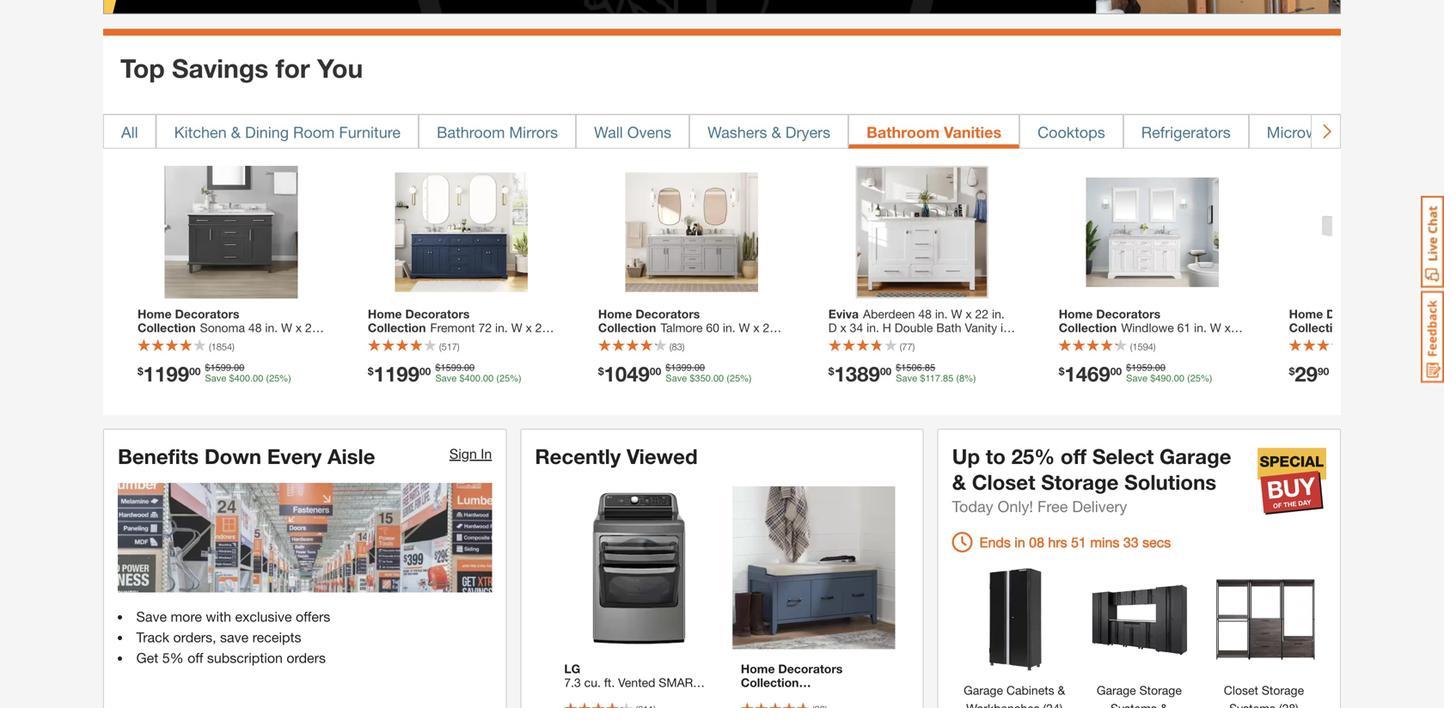 Task type: describe. For each thing, give the bounding box(es) containing it.
savings
[[172, 53, 269, 83]]

save
[[220, 629, 249, 646]]

with down eviva
[[852, 348, 874, 362]]

in inside lg 7.3 cu. ft. vented smart gas dryer in graphite steel with easyload do
[[622, 689, 631, 704]]

400 for top
[[234, 373, 250, 384]]

h for aberdeen
[[883, 321, 892, 335]]

33
[[1124, 534, 1139, 551]]

$ inside '$ 29 90'
[[1290, 365, 1295, 377]]

sonoma
[[200, 321, 245, 335]]

top inside sonoma 48 in. w x 22 in. d x 34 in. h single sink bath vanity in dark charcoal with carrara marble top
[[222, 362, 241, 376]]

d for aberdeen 48 in. w x 22 in. d x 34 in. h double bath vanity in white with white carrara marble top with white sinks
[[829, 321, 837, 335]]

decorators up 90
[[1327, 307, 1391, 321]]

7.3 cu. ft. vented smart gas dryer in graphite steel with easyload door and sensor dry technology image
[[556, 487, 719, 649]]

home decorators collection whitford steel blue wood entryway bench wit
[[741, 662, 880, 709]]

1599 for top
[[210, 362, 231, 373]]

smart
[[659, 676, 700, 690]]

& inside washers & dryers button
[[772, 123, 781, 141]]

exclusive
[[235, 609, 292, 625]]

mirrors
[[509, 123, 558, 141]]

all button
[[103, 114, 156, 149]]

decorators up ( 517 )
[[405, 307, 470, 321]]

51
[[1072, 534, 1087, 551]]

charcoal
[[215, 348, 263, 362]]

with inside save more with exclusive offers track orders, save receipts get 5% off subscription orders
[[206, 609, 231, 625]]

72
[[479, 321, 492, 335]]

( 1854 )
[[209, 341, 235, 352]]

eviva
[[829, 307, 859, 321]]

viewed
[[627, 444, 698, 468]]

systems for garage
[[1111, 701, 1157, 709]]

sink for 48
[[256, 334, 280, 349]]

garage cabinets & workbenches
[[964, 683, 1066, 709]]

decorators up 1594
[[1097, 307, 1161, 321]]

400 for granite
[[465, 373, 481, 384]]

ovens
[[628, 123, 672, 141]]

hrs
[[1049, 534, 1068, 551]]

1959
[[1132, 362, 1153, 373]]

washers & dryers
[[708, 123, 831, 141]]

34 for sonoma
[[175, 334, 188, 349]]

storage inside up to 25% off select garage & closet storage solutions today only! free delivery
[[1042, 470, 1119, 494]]

closet inside up to 25% off select garage & closet storage solutions today only! free delivery
[[972, 470, 1036, 494]]

solutions
[[1125, 470, 1217, 494]]

every
[[267, 444, 322, 468]]

white left sinks
[[877, 348, 908, 362]]

sinks
[[911, 348, 941, 362]]

with inside sonoma 48 in. w x 22 in. d x 34 in. h single sink bath vanity in dark charcoal with carrara marble top
[[266, 348, 288, 362]]

marble inside sonoma 48 in. w x 22 in. d x 34 in. h single sink bath vanity in dark charcoal with carrara marble top
[[181, 362, 218, 376]]

washers
[[708, 123, 767, 141]]

34 for fremont
[[405, 334, 419, 349]]

special buy logo image
[[1258, 447, 1327, 516]]

collection inside "home decorators collection whitford steel blue wood entryway bench wit"
[[741, 676, 799, 690]]

entryway
[[741, 703, 791, 709]]

sign in card banner image
[[118, 483, 492, 593]]

aberdeen 48 in. w x 22 in. d x 34 in. h double bath vanity in white with white carrara marble top with white sinks
[[829, 307, 1010, 362]]

next arrow image
[[1319, 123, 1333, 140]]

( 1594 )
[[1131, 341, 1156, 352]]

whitford steel blue wood entryway bench with cushion and concealed storage (38 in. w x 19 in. h) image
[[732, 487, 895, 649]]

collection up 1049
[[598, 321, 657, 335]]

wall ovens
[[594, 123, 672, 141]]

benefits
[[118, 444, 199, 468]]

22 for sonoma 48 in. w x 22 in. d x 34 in. h single sink bath vanity in dark charcoal with carrara marble top
[[305, 321, 319, 335]]

48 for 1199
[[248, 321, 262, 335]]

vented
[[618, 676, 656, 690]]

closet storage systems link
[[1206, 566, 1323, 709]]

track
[[136, 629, 169, 646]]

5%
[[162, 650, 184, 666]]

save more with exclusive offers track orders, save receipts get 5% off subscription orders
[[136, 609, 330, 666]]

carrara inside sonoma 48 in. w x 22 in. d x 34 in. h single sink bath vanity in dark charcoal with carrara marble top
[[138, 362, 178, 376]]

$ 1389 00 $ 1506 . 85 save $ 117 . 85 ( 8 %)
[[829, 362, 976, 386]]

garage storage systems & accessories product image image
[[1086, 566, 1193, 673]]

garage for garage storage systems 
[[1097, 683, 1137, 698]]

) for marble
[[232, 341, 235, 352]]

90
[[1318, 365, 1330, 377]]

home decorators collection link for 1469
[[1059, 307, 1247, 376]]

1389
[[834, 362, 880, 386]]

save for 77
[[896, 373, 918, 384]]

vanity inside sonoma 48 in. w x 22 in. d x 34 in. h single sink bath vanity in dark charcoal with carrara marble top
[[138, 348, 170, 362]]

storage for closet storage systems
[[1262, 683, 1305, 698]]

home up freestanding
[[368, 307, 402, 321]]

talmore 60 in. w x 22 in. d x 35 in. h freestanding bath vanity in gray with white cultured marble top image
[[626, 166, 759, 299]]

home left sonoma
[[138, 307, 172, 321]]

home decorators collection for 21.25 in. w quartz vanity sidesplash in carrara white / polish image
[[1290, 307, 1391, 335]]

cu.
[[584, 676, 601, 690]]

garage cabinets & workbenches product image image
[[962, 566, 1068, 673]]

receipts
[[252, 629, 301, 646]]

kitchen
[[174, 123, 227, 141]]

1199 for carrara
[[143, 362, 189, 386]]

350
[[695, 373, 711, 384]]

home up 29
[[1290, 307, 1324, 321]]

fremont 72 in. w x 22 in. d x 34 in. h double sink freestanding bath vanity in navy blue with gray granite top
[[368, 321, 549, 376]]

offers
[[296, 609, 330, 625]]

sonoma 48 in. w x 22 in. d x 34 in. h single sink bath vanity in dark charcoal with carrara marble top image
[[165, 166, 298, 299]]

d for sonoma 48 in. w x 22 in. d x 34 in. h single sink bath vanity in dark charcoal with carrara marble top
[[154, 334, 162, 349]]

get
[[136, 650, 158, 666]]

select
[[1093, 444, 1154, 468]]

off inside up to 25% off select garage & closet storage solutions today only! free delivery
[[1061, 444, 1087, 468]]

3 ) from the left
[[683, 341, 685, 352]]

vanity inside fremont 72 in. w x 22 in. d x 34 in. h double sink freestanding bath vanity in navy blue with gray granite top
[[470, 348, 502, 362]]

$ 1199 00 $ 1599 . 00 save $ 400 . 00 ( 25 %) for marble
[[138, 362, 291, 386]]

systems for closet
[[1230, 701, 1276, 709]]

top inside aberdeen 48 in. w x 22 in. d x 34 in. h double bath vanity in white with white carrara marble top with white sinks
[[829, 348, 848, 362]]

& inside "garage cabinets & workbenches"
[[1058, 683, 1066, 698]]

recently viewed
[[535, 444, 698, 468]]

carrara inside aberdeen 48 in. w x 22 in. d x 34 in. h double bath vanity in white with white carrara marble top with white sinks
[[923, 334, 963, 349]]

w for charcoal
[[281, 321, 292, 335]]

bathroom vanities
[[867, 123, 1002, 141]]

storage for garage storage systems 
[[1140, 683, 1182, 698]]

sink for 72
[[492, 334, 515, 349]]

34 for aberdeen
[[850, 321, 864, 335]]

decorators up the 83
[[636, 307, 700, 321]]

08
[[1029, 534, 1045, 551]]

ends in 08 hrs 51 mins 33 secs
[[980, 534, 1171, 551]]

double for 1199
[[450, 334, 489, 349]]

for
[[276, 53, 310, 83]]

sonoma 48 in. w x 22 in. d x 34 in. h single sink bath vanity in dark charcoal with carrara marble top
[[138, 321, 319, 376]]

home up 1469
[[1059, 307, 1093, 321]]

bath inside aberdeen 48 in. w x 22 in. d x 34 in. h double bath vanity in white with white carrara marble top with white sinks
[[937, 321, 962, 335]]

collection up 1469
[[1059, 321, 1117, 335]]

garage storage systems 
[[1096, 683, 1182, 709]]

%) for aberdeen 48 in. w x 22 in. d x 34 in. h double bath vanity in white with white carrara marble top with white sinks
[[965, 373, 976, 384]]

sign in link
[[450, 446, 492, 462]]

you
[[317, 53, 363, 83]]

( 77 )
[[900, 341, 915, 352]]

) for gray
[[457, 341, 460, 352]]

bathroom mirrors button
[[419, 114, 576, 149]]

25 for ( 1594 )
[[1191, 373, 1201, 384]]

25%
[[1012, 444, 1055, 468]]

1506
[[901, 362, 922, 373]]

up to 25% off select garage & closet storage solutions today only! free delivery
[[952, 444, 1232, 516]]

22 for fremont 72 in. w x 22 in. d x 34 in. h double sink freestanding bath vanity in navy blue with gray granite top
[[535, 321, 549, 335]]

bathroom vanities button
[[849, 114, 1020, 149]]

cooktops
[[1038, 123, 1106, 141]]

ends
[[980, 534, 1011, 551]]

dryer
[[589, 689, 618, 704]]

%) for sonoma 48 in. w x 22 in. d x 34 in. h single sink bath vanity in dark charcoal with carrara marble top
[[280, 373, 291, 384]]

room
[[293, 123, 335, 141]]

live chat image
[[1421, 196, 1445, 288]]

garage storage systems link
[[1082, 566, 1198, 709]]

in inside sonoma 48 in. w x 22 in. d x 34 in. h single sink bath vanity in dark charcoal with carrara marble top
[[173, 348, 183, 362]]

cooktops button
[[1020, 114, 1124, 149]]

today only!
[[952, 497, 1034, 516]]

%) inside $ 1049 00 $ 1399 . 00 save $ 350 . 00 ( 25 %)
[[741, 373, 752, 384]]



Task type: vqa. For each thing, say whether or not it's contained in the screenshot.


Task type: locate. For each thing, give the bounding box(es) containing it.
save up track
[[136, 609, 167, 625]]

storage down 'garage storage systems & accessories product image' on the bottom right of the page
[[1140, 683, 1182, 698]]

orders,
[[173, 629, 216, 646]]

whitford
[[741, 689, 787, 704]]

w
[[951, 307, 963, 321], [281, 321, 292, 335], [511, 321, 523, 335]]

48 up charcoal
[[248, 321, 262, 335]]

1 horizontal spatial bath
[[441, 348, 467, 362]]

0 horizontal spatial carrara
[[138, 362, 178, 376]]

easyload
[[621, 703, 674, 709]]

1 horizontal spatial blue
[[821, 689, 845, 704]]

home decorators collection up the 83
[[598, 307, 700, 335]]

double
[[895, 321, 933, 335], [450, 334, 489, 349]]

decorators
[[175, 307, 239, 321], [405, 307, 470, 321], [636, 307, 700, 321], [1097, 307, 1161, 321], [1327, 307, 1391, 321], [779, 662, 843, 676]]

off down orders,
[[188, 650, 203, 666]]

w inside aberdeen 48 in. w x 22 in. d x 34 in. h double bath vanity in white with white carrara marble top with white sinks
[[951, 307, 963, 321]]

21.25 in. w quartz vanity sidesplash in carrara white / polish image
[[1317, 166, 1445, 299]]

gray
[[421, 362, 447, 376]]

34 up 1389
[[850, 321, 864, 335]]

0 vertical spatial marble
[[966, 334, 1003, 349]]

1 vertical spatial blue
[[821, 689, 845, 704]]

1 horizontal spatial bathroom
[[867, 123, 940, 141]]

wall ovens button
[[576, 114, 690, 149]]

mins
[[1091, 534, 1120, 551]]

7.3
[[564, 676, 581, 690]]

aberdeen 48 in. w x 22 in. d x 34 in. h double bath vanity in white with white carrara marble top with white sinks image
[[856, 166, 989, 299]]

0 horizontal spatial d
[[154, 334, 162, 349]]

d left dark
[[154, 334, 162, 349]]

3 home decorators collection from the left
[[598, 307, 700, 335]]

34 left 1854
[[175, 334, 188, 349]]

closet up 'today only!'
[[972, 470, 1036, 494]]

1 home decorators collection link from the left
[[598, 307, 786, 376]]

windlowe 61 in. w x 22 in. d x 35 in. h freestanding bath vanity in white with carrara white marble top image
[[1086, 166, 1219, 299]]

1 vertical spatial marble
[[181, 362, 218, 376]]

sink inside fremont 72 in. w x 22 in. d x 34 in. h double sink freestanding bath vanity in navy blue with gray granite top
[[492, 334, 515, 349]]

0 horizontal spatial 22
[[305, 321, 319, 335]]

off
[[1061, 444, 1087, 468], [188, 650, 203, 666]]

( inside $ 1469 00 $ 1959 . 00 save $ 490 . 00 ( 25 %)
[[1188, 373, 1191, 384]]

517
[[442, 341, 457, 352]]

d inside aberdeen 48 in. w x 22 in. d x 34 in. h double bath vanity in white with white carrara marble top with white sinks
[[829, 321, 837, 335]]

( 83 )
[[670, 341, 685, 352]]

kitchen & dining room furniture
[[174, 123, 401, 141]]

home
[[138, 307, 172, 321], [368, 307, 402, 321], [598, 307, 632, 321], [1059, 307, 1093, 321], [1290, 307, 1324, 321], [741, 662, 775, 676]]

1 systems from the left
[[1111, 701, 1157, 709]]

white down eviva
[[829, 334, 860, 349]]

1 sink from the left
[[256, 334, 280, 349]]

34 inside sonoma 48 in. w x 22 in. d x 34 in. h single sink bath vanity in dark charcoal with carrara marble top
[[175, 334, 188, 349]]

garage inside up to 25% off select garage & closet storage solutions today only! free delivery
[[1160, 444, 1232, 468]]

0 horizontal spatial sink
[[256, 334, 280, 349]]

with left 'gray'
[[395, 362, 418, 376]]

1 25 from the left
[[269, 373, 280, 384]]

0 vertical spatial carrara
[[923, 334, 963, 349]]

bathroom for bathroom mirrors
[[437, 123, 505, 141]]

2 horizontal spatial bath
[[937, 321, 962, 335]]

home decorators collection for talmore 60 in. w x 22 in. d x 35 in. h freestanding bath vanity in gray with white cultured marble top image
[[598, 307, 700, 335]]

1 400 from the left
[[234, 373, 250, 384]]

2 1199 from the left
[[374, 362, 420, 386]]

blue
[[368, 362, 392, 376], [821, 689, 845, 704]]

steel inside "home decorators collection whitford steel blue wood entryway bench wit"
[[790, 689, 817, 704]]

d up 1389
[[829, 321, 837, 335]]

sink right the single
[[256, 334, 280, 349]]

blue left 'gray'
[[368, 362, 392, 376]]

free delivery
[[1038, 497, 1128, 516]]

vanity inside aberdeen 48 in. w x 22 in. d x 34 in. h double bath vanity in white with white carrara marble top with white sinks
[[965, 321, 998, 335]]

1 horizontal spatial garage
[[1097, 683, 1137, 698]]

top inside fremont 72 in. w x 22 in. d x 34 in. h double sink freestanding bath vanity in navy blue with gray granite top
[[493, 362, 512, 376]]

refrigerators button
[[1124, 114, 1249, 149]]

1 horizontal spatial 34
[[405, 334, 419, 349]]

1 %) from the left
[[280, 373, 291, 384]]

furniture
[[339, 123, 401, 141]]

home decorators collection link for 1049
[[598, 307, 786, 376]]

with
[[863, 334, 885, 349], [266, 348, 288, 362], [852, 348, 874, 362], [395, 362, 418, 376], [206, 609, 231, 625], [595, 703, 617, 709]]

0 vertical spatial blue
[[368, 362, 392, 376]]

1 vertical spatial closet
[[1224, 683, 1259, 698]]

3 home decorators collection link from the left
[[1290, 307, 1445, 362]]

top savings for you
[[120, 53, 363, 83]]

25
[[269, 373, 280, 384], [500, 373, 510, 384], [730, 373, 741, 384], [1191, 373, 1201, 384]]

490
[[1156, 373, 1172, 384]]

& inside kitchen & dining room furniture button
[[231, 123, 241, 141]]

double inside aberdeen 48 in. w x 22 in. d x 34 in. h double bath vanity in white with white carrara marble top with white sinks
[[895, 321, 933, 335]]

h for fremont
[[438, 334, 447, 349]]

0 horizontal spatial bathroom
[[437, 123, 505, 141]]

1 home decorators collection from the left
[[138, 307, 239, 335]]

blue inside "home decorators collection whitford steel blue wood entryway bench wit"
[[821, 689, 845, 704]]

1 horizontal spatial 1199
[[374, 362, 420, 386]]

0 horizontal spatial 34
[[175, 334, 188, 349]]

home inside "home decorators collection whitford steel blue wood entryway bench wit"
[[741, 662, 775, 676]]

save left 117
[[896, 373, 918, 384]]

1 1599 from the left
[[210, 362, 231, 373]]

marble right sinks
[[966, 334, 1003, 349]]

collection up dark
[[138, 321, 196, 335]]

save left 350
[[666, 373, 687, 384]]

& down "up"
[[952, 470, 967, 494]]

$ 1199 00 $ 1599 . 00 save $ 400 . 00 ( 25 %) down 1854
[[138, 362, 291, 386]]

steel right whitford on the bottom right of page
[[790, 689, 817, 704]]

1 vertical spatial carrara
[[138, 362, 178, 376]]

wall
[[594, 123, 623, 141]]

blue inside fremont 72 in. w x 22 in. d x 34 in. h double sink freestanding bath vanity in navy blue with gray granite top
[[368, 362, 392, 376]]

d inside fremont 72 in. w x 22 in. d x 34 in. h double sink freestanding bath vanity in navy blue with gray granite top
[[384, 334, 393, 349]]

in inside fremont 72 in. w x 22 in. d x 34 in. h double sink freestanding bath vanity in navy blue with gray granite top
[[506, 348, 515, 362]]

4 home decorators collection from the left
[[1059, 307, 1161, 335]]

storage down closet storage systems product image
[[1262, 683, 1305, 698]]

systems inside 'garage storage systems'
[[1111, 701, 1157, 709]]

graphite
[[634, 689, 681, 704]]

garage for garage cabinets & workbenches
[[964, 683, 1003, 698]]

48 for 1389
[[919, 307, 932, 321]]

recently
[[535, 444, 621, 468]]

decorators inside "home decorators collection whitford steel blue wood entryway bench wit"
[[779, 662, 843, 676]]

fremont 72 in. w x 22 in. d x 34 in. h double sink freestanding bath vanity in navy blue with gray granite top image
[[395, 166, 528, 299]]

25 inside $ 1469 00 $ 1959 . 00 save $ 490 . 00 ( 25 %)
[[1191, 373, 1201, 384]]

home up 1049
[[598, 307, 632, 321]]

home decorators collection up 90
[[1290, 307, 1391, 335]]

2 sink from the left
[[492, 334, 515, 349]]

bathroom for bathroom vanities
[[867, 123, 940, 141]]

top left navy
[[493, 362, 512, 376]]

83
[[672, 341, 683, 352]]

fremont
[[430, 321, 475, 335]]

2 %) from the left
[[510, 373, 522, 384]]

0 horizontal spatial double
[[450, 334, 489, 349]]

22 inside fremont 72 in. w x 22 in. d x 34 in. h double sink freestanding bath vanity in navy blue with gray granite top
[[535, 321, 549, 335]]

0 horizontal spatial marble
[[181, 362, 218, 376]]

closet inside closet storage systems
[[1224, 683, 1259, 698]]

closet storage systems product image image
[[1211, 566, 1318, 673]]

with down ft.
[[595, 703, 617, 709]]

0 horizontal spatial bath
[[283, 334, 308, 349]]

white up 1506
[[888, 334, 919, 349]]

with down aberdeen
[[863, 334, 885, 349]]

garage down 'garage storage systems & accessories product image' on the bottom right of the page
[[1097, 683, 1137, 698]]

1 horizontal spatial steel
[[790, 689, 817, 704]]

48 inside aberdeen 48 in. w x 22 in. d x 34 in. h double bath vanity in white with white carrara marble top with white sinks
[[919, 307, 932, 321]]

vanities
[[944, 123, 1002, 141]]

2 bathroom from the left
[[867, 123, 940, 141]]

$ 1469 00 $ 1959 . 00 save $ 490 . 00 ( 25 %)
[[1059, 362, 1213, 386]]

closet storage systems
[[1224, 683, 1305, 709]]

dining
[[245, 123, 289, 141]]

benefits down every aisle
[[118, 444, 375, 468]]

blue left the wood
[[821, 689, 845, 704]]

0 horizontal spatial 1199
[[143, 362, 189, 386]]

w for white
[[951, 307, 963, 321]]

4 %) from the left
[[965, 373, 976, 384]]

save for 1854
[[205, 373, 227, 384]]

34 inside fremont 72 in. w x 22 in. d x 34 in. h double sink freestanding bath vanity in navy blue with gray granite top
[[405, 334, 419, 349]]

0 horizontal spatial 1599
[[210, 362, 231, 373]]

home up whitford on the bottom right of page
[[741, 662, 775, 676]]

d inside sonoma 48 in. w x 22 in. d x 34 in. h single sink bath vanity in dark charcoal with carrara marble top
[[154, 334, 162, 349]]

h for sonoma
[[208, 334, 217, 349]]

1 horizontal spatial 400
[[465, 373, 481, 384]]

400 right 'gray'
[[465, 373, 481, 384]]

25 for ( 83 )
[[730, 373, 741, 384]]

with up save
[[206, 609, 231, 625]]

22 inside sonoma 48 in. w x 22 in. d x 34 in. h single sink bath vanity in dark charcoal with carrara marble top
[[305, 321, 319, 335]]

2 $ 1199 00 $ 1599 . 00 save $ 400 . 00 ( 25 %) from the left
[[368, 362, 522, 386]]

34 left ( 517 )
[[405, 334, 419, 349]]

1 horizontal spatial 48
[[919, 307, 932, 321]]

sink inside sonoma 48 in. w x 22 in. d x 34 in. h single sink bath vanity in dark charcoal with carrara marble top
[[256, 334, 280, 349]]

2 horizontal spatial vanity
[[965, 321, 998, 335]]

0 horizontal spatial w
[[281, 321, 292, 335]]

home decorators collection up 1594
[[1059, 307, 1161, 335]]

save inside save more with exclusive offers track orders, save receipts get 5% off subscription orders
[[136, 609, 167, 625]]

collection up entryway
[[741, 676, 799, 690]]

save down dark
[[205, 373, 227, 384]]

h inside sonoma 48 in. w x 22 in. d x 34 in. h single sink bath vanity in dark charcoal with carrara marble top
[[208, 334, 217, 349]]

save for 517
[[435, 373, 457, 384]]

2 400 from the left
[[465, 373, 481, 384]]

save inside $ 1389 00 $ 1506 . 85 save $ 117 . 85 ( 8 %)
[[896, 373, 918, 384]]

00 inside $ 1389 00 $ 1506 . 85 save $ 117 . 85 ( 8 %)
[[880, 365, 892, 377]]

0 horizontal spatial blue
[[368, 362, 392, 376]]

bath inside sonoma 48 in. w x 22 in. d x 34 in. h single sink bath vanity in dark charcoal with carrara marble top
[[283, 334, 308, 349]]

in inside aberdeen 48 in. w x 22 in. d x 34 in. h double bath vanity in white with white carrara marble top with white sinks
[[1001, 321, 1010, 335]]

0 horizontal spatial 400
[[234, 373, 250, 384]]

1 horizontal spatial $ 1199 00 $ 1599 . 00 save $ 400 . 00 ( 25 %)
[[368, 362, 522, 386]]

sink left navy
[[492, 334, 515, 349]]

w inside sonoma 48 in. w x 22 in. d x 34 in. h single sink bath vanity in dark charcoal with carrara marble top
[[281, 321, 292, 335]]

0 horizontal spatial 85
[[925, 362, 936, 373]]

home decorators collection up dark
[[138, 307, 239, 335]]

34 inside aberdeen 48 in. w x 22 in. d x 34 in. h double bath vanity in white with white carrara marble top with white sinks
[[850, 321, 864, 335]]

feedback link image
[[1421, 291, 1445, 384]]

navy
[[518, 348, 545, 362]]

1 horizontal spatial sink
[[492, 334, 515, 349]]

top
[[120, 53, 165, 83], [829, 348, 848, 362], [222, 362, 241, 376], [493, 362, 512, 376]]

0 horizontal spatial off
[[188, 650, 203, 666]]

h inside fremont 72 in. w x 22 in. d x 34 in. h double sink freestanding bath vanity in navy blue with gray granite top
[[438, 334, 447, 349]]

3 %) from the left
[[741, 373, 752, 384]]

85 left 8
[[943, 373, 954, 384]]

decorators up ( 1854 )
[[175, 307, 239, 321]]

carrara right 77
[[923, 334, 963, 349]]

save
[[205, 373, 227, 384], [435, 373, 457, 384], [666, 373, 687, 384], [896, 373, 918, 384], [1127, 373, 1148, 384], [136, 609, 167, 625]]

34
[[850, 321, 864, 335], [175, 334, 188, 349], [405, 334, 419, 349]]

storage inside 'garage storage systems'
[[1140, 683, 1182, 698]]

) for top
[[913, 341, 915, 352]]

lg 7.3 cu. ft. vented smart gas dryer in graphite steel with easyload do
[[564, 662, 703, 709]]

secs
[[1143, 534, 1171, 551]]

0 horizontal spatial 48
[[248, 321, 262, 335]]

top down eviva
[[829, 348, 848, 362]]

aberdeen
[[863, 307, 915, 321]]

carrara left dark
[[138, 362, 178, 376]]

workbenches
[[967, 701, 1040, 709]]

1599 down ( 517 )
[[441, 362, 462, 373]]

in.
[[935, 307, 948, 321], [992, 307, 1005, 321], [265, 321, 278, 335], [495, 321, 508, 335], [867, 321, 880, 335], [138, 334, 150, 349], [192, 334, 204, 349], [368, 334, 381, 349], [422, 334, 435, 349]]

48 right aberdeen
[[919, 307, 932, 321]]

save inside $ 1469 00 $ 1959 . 00 save $ 490 . 00 ( 25 %)
[[1127, 373, 1148, 384]]

off inside save more with exclusive offers track orders, save receipts get 5% off subscription orders
[[188, 650, 203, 666]]

4 25 from the left
[[1191, 373, 1201, 384]]

.
[[231, 362, 234, 373], [462, 362, 464, 373], [692, 362, 695, 373], [922, 362, 925, 373], [1153, 362, 1156, 373], [250, 373, 253, 384], [481, 373, 483, 384], [711, 373, 714, 384], [941, 373, 943, 384], [1172, 373, 1174, 384]]

freestanding
[[368, 348, 438, 362]]

bathroom left vanities
[[867, 123, 940, 141]]

& inside up to 25% off select garage & closet storage solutions today only! free delivery
[[952, 470, 967, 494]]

&
[[231, 123, 241, 141], [772, 123, 781, 141], [952, 470, 967, 494], [1058, 683, 1066, 698]]

2 systems from the left
[[1230, 701, 1276, 709]]

1 bathroom from the left
[[437, 123, 505, 141]]

0 horizontal spatial h
[[208, 334, 217, 349]]

save for 83
[[666, 373, 687, 384]]

0 horizontal spatial vanity
[[138, 348, 170, 362]]

1 vertical spatial off
[[188, 650, 203, 666]]

2 horizontal spatial home decorators collection link
[[1290, 307, 1445, 362]]

5 %) from the left
[[1201, 373, 1213, 384]]

25 for ( 517 )
[[500, 373, 510, 384]]

save inside $ 1049 00 $ 1399 . 00 save $ 350 . 00 ( 25 %)
[[666, 373, 687, 384]]

top up all button
[[120, 53, 165, 83]]

with right charcoal
[[266, 348, 288, 362]]

85 right 1506
[[925, 362, 936, 373]]

home decorators collection up freestanding
[[368, 307, 470, 335]]

w up navy
[[511, 321, 523, 335]]

h inside aberdeen 48 in. w x 22 in. d x 34 in. h double bath vanity in white with white carrara marble top with white sinks
[[883, 321, 892, 335]]

00
[[234, 362, 244, 373], [464, 362, 475, 373], [695, 362, 705, 373], [1156, 362, 1166, 373], [189, 365, 201, 377], [420, 365, 431, 377], [650, 365, 661, 377], [880, 365, 892, 377], [1111, 365, 1122, 377], [253, 373, 263, 384], [483, 373, 494, 384], [714, 373, 724, 384], [1174, 373, 1185, 384]]

in
[[481, 446, 492, 462]]

steel down 7.3
[[564, 703, 592, 709]]

decorators up the bench
[[779, 662, 843, 676]]

& left dryers
[[772, 123, 781, 141]]

$ 1049 00 $ 1399 . 00 save $ 350 . 00 ( 25 %)
[[598, 362, 752, 386]]

%) inside $ 1389 00 $ 1506 . 85 save $ 117 . 85 ( 8 %)
[[965, 373, 976, 384]]

collection
[[138, 321, 196, 335], [368, 321, 426, 335], [598, 321, 657, 335], [1059, 321, 1117, 335], [1290, 321, 1348, 335], [741, 676, 799, 690]]

25 inside $ 1049 00 $ 1399 . 00 save $ 350 . 00 ( 25 %)
[[730, 373, 741, 384]]

$ 1199 00 $ 1599 . 00 save $ 400 . 00 ( 25 %)
[[138, 362, 291, 386], [368, 362, 522, 386]]

with inside lg 7.3 cu. ft. vented smart gas dryer in graphite steel with easyload do
[[595, 703, 617, 709]]

subscription
[[207, 650, 283, 666]]

2 home decorators collection link from the left
[[1059, 307, 1247, 376]]

2 25 from the left
[[500, 373, 510, 384]]

2 home decorators collection from the left
[[368, 307, 470, 335]]

x
[[966, 307, 972, 321], [296, 321, 302, 335], [526, 321, 532, 335], [841, 321, 847, 335], [165, 334, 172, 349], [396, 334, 402, 349]]

storage
[[1042, 470, 1119, 494], [1140, 683, 1182, 698], [1262, 683, 1305, 698]]

to
[[986, 444, 1006, 468]]

1 horizontal spatial off
[[1061, 444, 1087, 468]]

sign in
[[450, 446, 492, 462]]

& left the dining on the top of page
[[231, 123, 241, 141]]

1 horizontal spatial closet
[[1224, 683, 1259, 698]]

1 horizontal spatial d
[[384, 334, 393, 349]]

d for fremont 72 in. w x 22 in. d x 34 in. h double sink freestanding bath vanity in navy blue with gray granite top
[[384, 334, 393, 349]]

double inside fremont 72 in. w x 22 in. d x 34 in. h double sink freestanding bath vanity in navy blue with gray granite top
[[450, 334, 489, 349]]

garage inside "garage cabinets & workbenches"
[[964, 683, 1003, 698]]

3 25 from the left
[[730, 373, 741, 384]]

1 1199 from the left
[[143, 362, 189, 386]]

single
[[220, 334, 253, 349]]

0 horizontal spatial garage
[[964, 683, 1003, 698]]

( inside $ 1389 00 $ 1506 . 85 save $ 117 . 85 ( 8 %)
[[957, 373, 960, 384]]

2 horizontal spatial 22
[[976, 307, 989, 321]]

1 horizontal spatial double
[[895, 321, 933, 335]]

marble
[[966, 334, 1003, 349], [181, 362, 218, 376]]

save down ( 517 )
[[435, 373, 457, 384]]

1199 for with
[[374, 362, 420, 386]]

marble inside aberdeen 48 in. w x 22 in. d x 34 in. h double bath vanity in white with white carrara marble top with white sinks
[[966, 334, 1003, 349]]

steel
[[790, 689, 817, 704], [564, 703, 592, 709]]

garage inside 'garage storage systems'
[[1097, 683, 1137, 698]]

off right "25%"
[[1061, 444, 1087, 468]]

1599 for granite
[[441, 362, 462, 373]]

400 down charcoal
[[234, 373, 250, 384]]

home decorators collection for windlowe 61 in. w x 22 in. d x 35 in. h freestanding bath vanity in white with carrara white marble top image
[[1059, 307, 1161, 335]]

carrara
[[923, 334, 963, 349], [138, 362, 178, 376]]

2 ) from the left
[[457, 341, 460, 352]]

with inside fremont 72 in. w x 22 in. d x 34 in. h double sink freestanding bath vanity in navy blue with gray granite top
[[395, 362, 418, 376]]

cabinets
[[1007, 683, 1055, 698]]

0 horizontal spatial closet
[[972, 470, 1036, 494]]

1 horizontal spatial marble
[[966, 334, 1003, 349]]

2 horizontal spatial w
[[951, 307, 963, 321]]

0 horizontal spatial storage
[[1042, 470, 1119, 494]]

garage up workbenches
[[964, 683, 1003, 698]]

1 horizontal spatial systems
[[1230, 701, 1276, 709]]

0 horizontal spatial systems
[[1111, 701, 1157, 709]]

%) inside $ 1469 00 $ 1959 . 00 save $ 490 . 00 ( 25 %)
[[1201, 373, 1213, 384]]

22 for aberdeen 48 in. w x 22 in. d x 34 in. h double bath vanity in white with white carrara marble top with white sinks
[[976, 307, 989, 321]]

1 horizontal spatial w
[[511, 321, 523, 335]]

double for 1389
[[895, 321, 933, 335]]

1 ) from the left
[[232, 341, 235, 352]]

gas
[[564, 689, 586, 704]]

2 horizontal spatial 34
[[850, 321, 864, 335]]

closet down closet storage systems product image
[[1224, 683, 1259, 698]]

bathroom left mirrors
[[437, 123, 505, 141]]

down
[[205, 444, 261, 468]]

5 home decorators collection from the left
[[1290, 307, 1391, 335]]

bath inside fremont 72 in. w x 22 in. d x 34 in. h double sink freestanding bath vanity in navy blue with gray granite top
[[441, 348, 467, 362]]

save for 1594
[[1127, 373, 1148, 384]]

w right the single
[[281, 321, 292, 335]]

$ 29 90
[[1290, 362, 1330, 386]]

%) for fremont 72 in. w x 22 in. d x 34 in. h double sink freestanding bath vanity in navy blue with gray granite top
[[510, 373, 522, 384]]

0 vertical spatial off
[[1061, 444, 1087, 468]]

top down 1854
[[222, 362, 241, 376]]

storage up free delivery at the bottom right of the page
[[1042, 470, 1119, 494]]

0 horizontal spatial steel
[[564, 703, 592, 709]]

25 for ( 1854 )
[[269, 373, 280, 384]]

save left 490
[[1127, 373, 1148, 384]]

w inside fremont 72 in. w x 22 in. d x 34 in. h double sink freestanding bath vanity in navy blue with gray granite top
[[511, 321, 523, 335]]

1599 down 1854
[[210, 362, 231, 373]]

collection up 90
[[1290, 321, 1348, 335]]

collection up freestanding
[[368, 321, 426, 335]]

4 ) from the left
[[913, 341, 915, 352]]

bench
[[794, 703, 828, 709]]

2 1599 from the left
[[441, 362, 462, 373]]

systems inside closet storage systems
[[1230, 701, 1276, 709]]

0 horizontal spatial home decorators collection link
[[598, 307, 786, 376]]

garage up the solutions
[[1160, 444, 1232, 468]]

up
[[952, 444, 980, 468]]

sign
[[450, 446, 477, 462]]

1 horizontal spatial 85
[[943, 373, 954, 384]]

microwaves button
[[1249, 114, 1368, 149]]

w for navy
[[511, 321, 523, 335]]

48 inside sonoma 48 in. w x 22 in. d x 34 in. h single sink bath vanity in dark charcoal with carrara marble top
[[248, 321, 262, 335]]

1 $ 1199 00 $ 1599 . 00 save $ 400 . 00 ( 25 %) from the left
[[138, 362, 291, 386]]

storage inside closet storage systems
[[1262, 683, 1305, 698]]

lg
[[564, 662, 581, 676]]

1 horizontal spatial 1599
[[441, 362, 462, 373]]

22 inside aberdeen 48 in. w x 22 in. d x 34 in. h double bath vanity in white with white carrara marble top with white sinks
[[976, 307, 989, 321]]

2 horizontal spatial h
[[883, 321, 892, 335]]

1 horizontal spatial home decorators collection link
[[1059, 307, 1247, 376]]

1 horizontal spatial vanity
[[470, 348, 502, 362]]

0 vertical spatial closet
[[972, 470, 1036, 494]]

1 horizontal spatial carrara
[[923, 334, 963, 349]]

$ 1199 00 $ 1599 . 00 save $ 400 . 00 ( 25 %) for gray
[[368, 362, 522, 386]]

1 horizontal spatial 22
[[535, 321, 549, 335]]

( inside $ 1049 00 $ 1399 . 00 save $ 350 . 00 ( 25 %)
[[727, 373, 730, 384]]

29
[[1295, 362, 1318, 386]]

steel inside lg 7.3 cu. ft. vented smart gas dryer in graphite steel with easyload do
[[564, 703, 592, 709]]

d left ( 517 )
[[384, 334, 393, 349]]

1 horizontal spatial storage
[[1140, 683, 1182, 698]]

granite
[[450, 362, 489, 376]]

marble down 1854
[[181, 362, 218, 376]]

$ 1199 00 $ 1599 . 00 save $ 400 . 00 ( 25 %) down ( 517 )
[[368, 362, 522, 386]]

& right cabinets on the bottom
[[1058, 683, 1066, 698]]

0 horizontal spatial $ 1199 00 $ 1599 . 00 save $ 400 . 00 ( 25 %)
[[138, 362, 291, 386]]

1 horizontal spatial h
[[438, 334, 447, 349]]

2 horizontal spatial storage
[[1262, 683, 1305, 698]]

2 horizontal spatial d
[[829, 321, 837, 335]]

ft.
[[604, 676, 615, 690]]

2 horizontal spatial garage
[[1160, 444, 1232, 468]]

w up 8
[[951, 307, 963, 321]]

117
[[926, 373, 941, 384]]

systems
[[1111, 701, 1157, 709], [1230, 701, 1276, 709]]

5 ) from the left
[[1154, 341, 1156, 352]]

wood
[[848, 689, 880, 704]]



